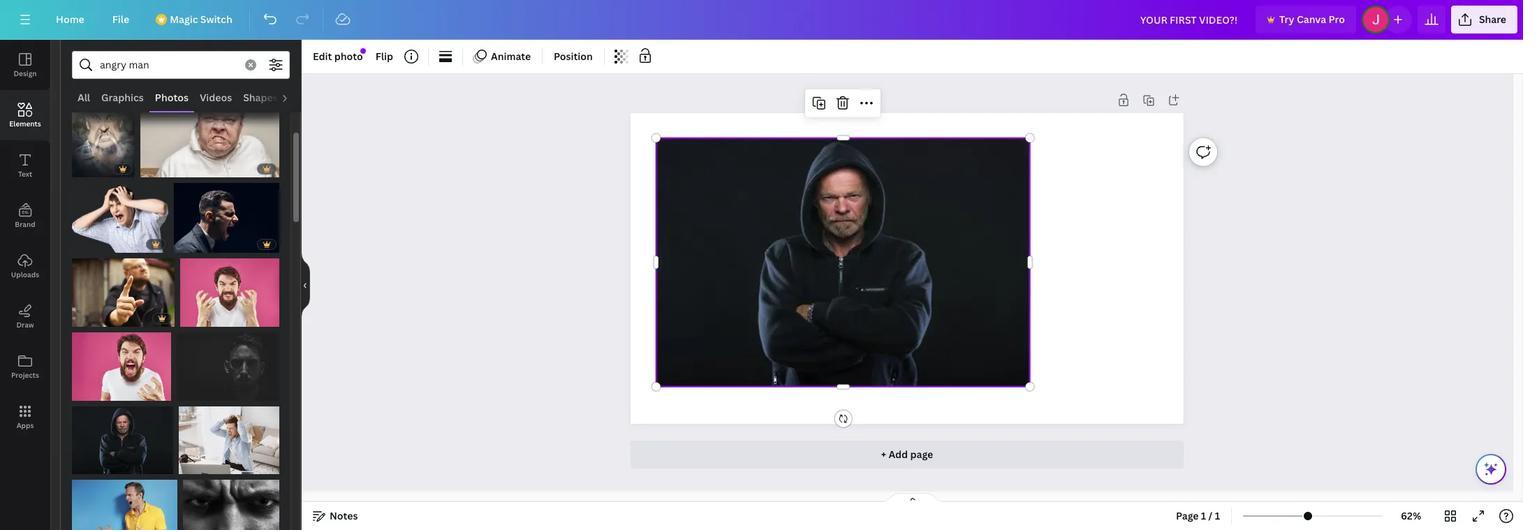 Task type: describe. For each thing, give the bounding box(es) containing it.
main menu bar
[[0, 0, 1523, 40]]

all
[[78, 91, 90, 104]]

angry man yells on pink background stress irritability model image
[[180, 259, 279, 327]]

1 1 from the left
[[1201, 509, 1206, 522]]

canva
[[1297, 13, 1327, 26]]

audio
[[289, 91, 317, 104]]

flip
[[376, 50, 393, 63]]

uploads
[[11, 270, 39, 279]]

very angry man image
[[72, 85, 135, 177]]

home link
[[45, 6, 96, 34]]

shapes
[[243, 91, 278, 104]]

draw
[[16, 320, 34, 330]]

pro
[[1329, 13, 1345, 26]]

try canva pro
[[1280, 13, 1345, 26]]

draw button
[[0, 291, 50, 342]]

notes button
[[307, 505, 364, 527]]

Design title text field
[[1129, 6, 1250, 34]]

try
[[1280, 13, 1295, 26]]

share button
[[1451, 6, 1518, 34]]

Search elements search field
[[100, 52, 237, 78]]

apps button
[[0, 392, 50, 442]]

videos
[[200, 91, 232, 104]]

share
[[1479, 13, 1507, 26]]

magic
[[170, 13, 198, 26]]

photo
[[334, 50, 363, 63]]

side panel tab list
[[0, 40, 50, 442]]

page
[[910, 448, 933, 461]]

text
[[18, 169, 32, 179]]

hide image
[[301, 251, 310, 318]]

all button
[[72, 85, 96, 111]]

graphics button
[[96, 85, 149, 111]]

notes
[[330, 509, 358, 522]]

edit
[[313, 50, 332, 63]]

flip button
[[370, 45, 399, 68]]

photos
[[155, 91, 189, 104]]

audio button
[[283, 85, 323, 111]]

elements
[[9, 119, 41, 129]]

design
[[14, 68, 37, 78]]

page 1 / 1
[[1176, 509, 1220, 522]]

shapes button
[[238, 85, 283, 111]]

edit photo button
[[307, 45, 369, 68]]

try canva pro button
[[1256, 6, 1356, 34]]

+ add page
[[881, 448, 933, 461]]

position button
[[548, 45, 598, 68]]

brand
[[15, 219, 35, 229]]

add
[[889, 448, 908, 461]]



Task type: locate. For each thing, give the bounding box(es) containing it.
1 vertical spatial angry man image
[[183, 480, 279, 530]]

animate
[[491, 50, 531, 63]]

/
[[1209, 509, 1213, 522]]

videos button
[[194, 85, 238, 111]]

angry man on blue background image
[[72, 480, 177, 530]]

apps
[[17, 420, 34, 430]]

0 horizontal spatial 1
[[1201, 509, 1206, 522]]

0 horizontal spatial angry man image
[[72, 259, 174, 327]]

photos button
[[149, 85, 194, 111]]

+ add page button
[[631, 441, 1184, 469]]

upset man shouting at desk image
[[178, 407, 279, 474]]

position
[[554, 50, 593, 63]]

1 left / at the bottom right
[[1201, 509, 1206, 522]]

monochrome photography of a man's face image
[[177, 333, 279, 401]]

+
[[881, 448, 886, 461]]

1 horizontal spatial 1
[[1215, 509, 1220, 522]]

angry man wearing hoodie on black background image
[[72, 407, 173, 474]]

show pages image
[[879, 492, 946, 504]]

uploads button
[[0, 241, 50, 291]]

angry man image
[[72, 259, 174, 327], [183, 480, 279, 530]]

canva assistant image
[[1483, 461, 1500, 478]]

design button
[[0, 40, 50, 90]]

angry man image
[[141, 85, 279, 177]]

switch
[[200, 13, 232, 26]]

angry man with beard holds hands near face and stress irritability image
[[72, 333, 171, 401]]

brand button
[[0, 191, 50, 241]]

62%
[[1401, 509, 1421, 522]]

animate button
[[469, 45, 536, 68]]

file button
[[101, 6, 141, 34]]

young man screaming with his hands on his head image
[[72, 183, 168, 253]]

2 1 from the left
[[1215, 509, 1220, 522]]

page
[[1176, 509, 1199, 522]]

graphics
[[101, 91, 144, 104]]

elements button
[[0, 90, 50, 140]]

magic switch button
[[146, 6, 244, 34]]

projects
[[11, 370, 39, 380]]

62% button
[[1389, 505, 1434, 527]]

new image
[[360, 48, 366, 54]]

text button
[[0, 140, 50, 191]]

projects button
[[0, 342, 50, 392]]

magic switch
[[170, 13, 232, 26]]

group
[[72, 85, 135, 177], [141, 85, 279, 177], [72, 174, 168, 253], [174, 174, 279, 253], [72, 250, 174, 327], [180, 250, 279, 327], [72, 324, 171, 401], [177, 324, 279, 401], [72, 398, 173, 474], [178, 398, 279, 474], [72, 471, 177, 530], [183, 471, 279, 530]]

home
[[56, 13, 84, 26]]

edit photo
[[313, 50, 363, 63]]

1 horizontal spatial angry man image
[[183, 480, 279, 530]]

angry man shouting image
[[174, 183, 279, 253]]

0 vertical spatial angry man image
[[72, 259, 174, 327]]

1
[[1201, 509, 1206, 522], [1215, 509, 1220, 522]]

file
[[112, 13, 129, 26]]

1 right / at the bottom right
[[1215, 509, 1220, 522]]



Task type: vqa. For each thing, say whether or not it's contained in the screenshot.
the James Peterson icon
no



